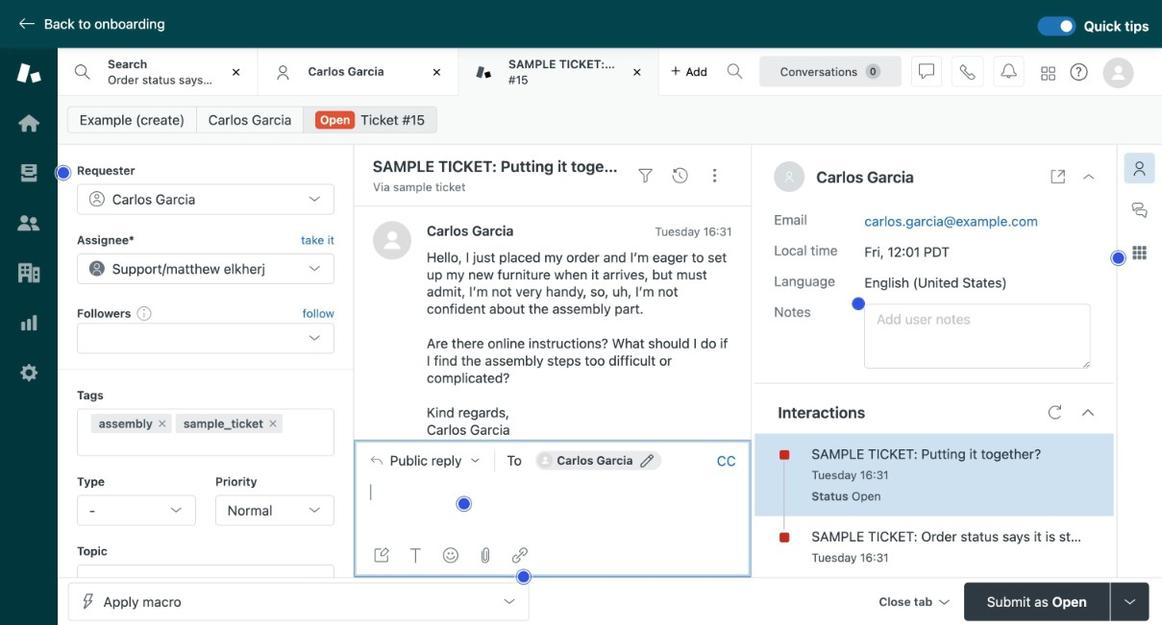 Task type: locate. For each thing, give the bounding box(es) containing it.
0 horizontal spatial tuesday 16:31 text field
[[655, 225, 732, 238]]

tuesday 16:31 text field down "events" image
[[655, 225, 732, 238]]

customers image
[[16, 211, 41, 236]]

edit user image
[[641, 454, 654, 468]]

admin image
[[16, 361, 41, 386]]

1 horizontal spatial close image
[[1081, 169, 1097, 184]]

notifications image
[[1001, 64, 1017, 79]]

close image
[[427, 62, 446, 82], [1081, 169, 1097, 184]]

0 vertical spatial close image
[[427, 62, 446, 82]]

0 horizontal spatial close image
[[227, 62, 246, 82]]

hide composer image
[[545, 433, 560, 448]]

Tuesday 16:31 text field
[[812, 552, 889, 565]]

user image
[[786, 172, 794, 182]]

customer context image
[[1132, 161, 1148, 176]]

2 tab from the left
[[258, 48, 459, 96]]

insert emojis image
[[443, 548, 458, 564]]

1 horizontal spatial close image
[[628, 62, 647, 82]]

1 horizontal spatial tuesday 16:31 text field
[[812, 469, 889, 482]]

1 vertical spatial close image
[[1081, 169, 1097, 184]]

0 vertical spatial tuesday 16:31 text field
[[655, 225, 732, 238]]

avatar image
[[373, 221, 412, 260]]

events image
[[673, 168, 688, 183]]

info on adding followers image
[[137, 306, 152, 321]]

Subject field
[[369, 155, 625, 178]]

0 horizontal spatial close image
[[427, 62, 446, 82]]

1 close image from the left
[[227, 62, 246, 82]]

tuesday 16:31 text field up tuesday 16:31 text box
[[812, 469, 889, 482]]

views image
[[16, 161, 41, 186]]

button displays agent's chat status as invisible. image
[[919, 64, 935, 79]]

close image for 1st tab
[[227, 62, 246, 82]]

main element
[[0, 48, 58, 626]]

format text image
[[408, 548, 424, 564]]

add attachment image
[[478, 548, 493, 564]]

add link (cmd k) image
[[512, 548, 528, 564]]

Tuesday 16:31 text field
[[655, 225, 732, 238], [812, 469, 889, 482]]

user image
[[784, 171, 796, 182]]

ticket actions image
[[707, 168, 723, 183]]

2 close image from the left
[[628, 62, 647, 82]]

reporting image
[[16, 311, 41, 336]]

1 vertical spatial tuesday 16:31 text field
[[812, 469, 889, 482]]

close image
[[227, 62, 246, 82], [628, 62, 647, 82]]

tab
[[58, 48, 311, 96], [258, 48, 459, 96], [459, 48, 659, 96]]



Task type: vqa. For each thing, say whether or not it's contained in the screenshot.
"Insert emojis" Image in the bottom of the page
yes



Task type: describe. For each thing, give the bounding box(es) containing it.
draft mode image
[[374, 548, 389, 564]]

carlos.garcia@example.com image
[[538, 453, 553, 469]]

close image for third tab from the left
[[628, 62, 647, 82]]

zendesk support image
[[16, 61, 41, 86]]

view more details image
[[1051, 169, 1066, 184]]

get started image
[[16, 111, 41, 136]]

Public reply composer text field
[[362, 481, 743, 522]]

1 tab from the left
[[58, 48, 311, 96]]

3 tab from the left
[[459, 48, 659, 96]]

secondary element
[[58, 101, 1162, 139]]

remove image
[[267, 418, 279, 430]]

filter image
[[638, 168, 653, 183]]

close image inside tab
[[427, 62, 446, 82]]

organizations image
[[16, 261, 41, 286]]

get help image
[[1071, 63, 1088, 81]]

tabs tab list
[[58, 48, 719, 96]]

remove image
[[157, 418, 168, 430]]

zendesk products image
[[1042, 67, 1055, 80]]

apps image
[[1132, 245, 1148, 261]]

Add user notes text field
[[865, 304, 1091, 369]]



